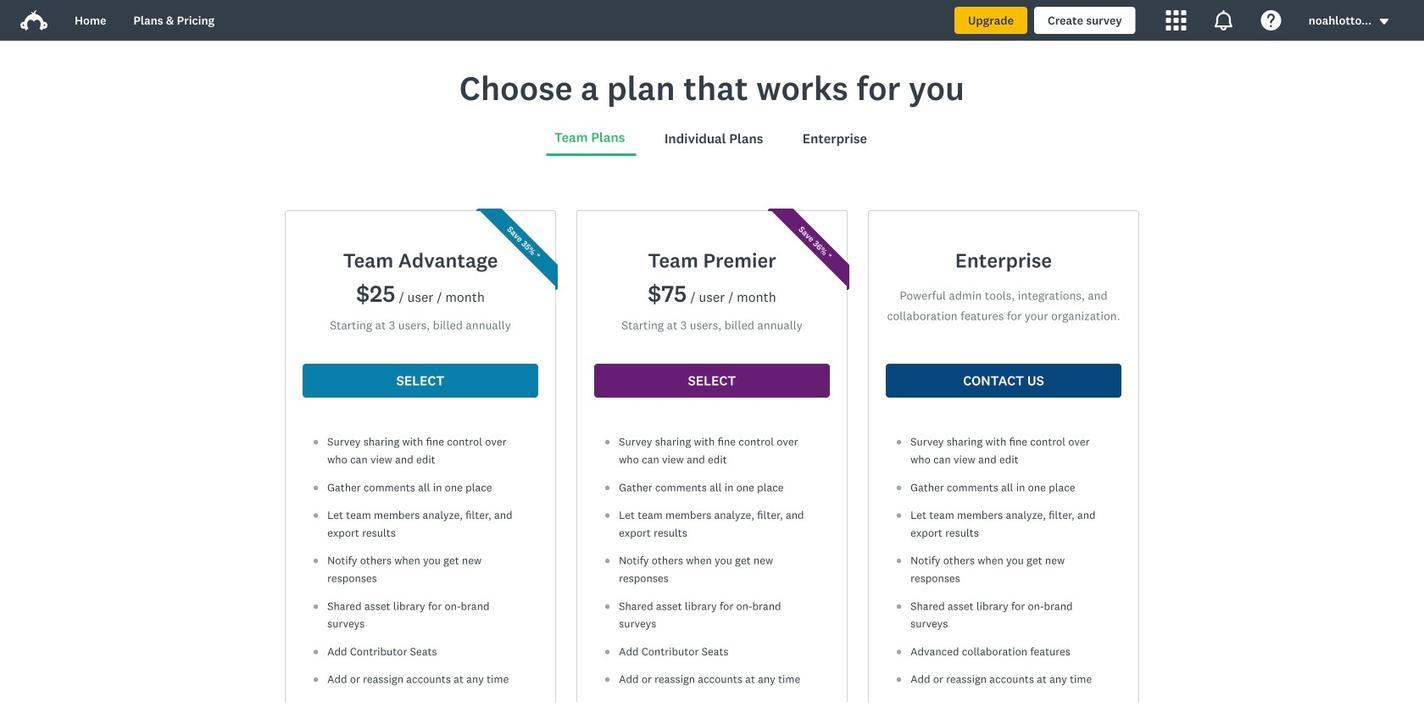 Task type: vqa. For each thing, say whether or not it's contained in the screenshot.
Warning image
no



Task type: locate. For each thing, give the bounding box(es) containing it.
products icon image
[[1167, 10, 1187, 31], [1167, 10, 1187, 31]]

brand logo image
[[20, 7, 47, 34], [20, 10, 47, 31]]

1 brand logo image from the top
[[20, 7, 47, 34]]

dropdown arrow icon image
[[1379, 16, 1391, 28], [1380, 19, 1389, 25]]



Task type: describe. For each thing, give the bounding box(es) containing it.
notification center icon image
[[1214, 10, 1234, 31]]

help icon image
[[1262, 10, 1282, 31]]

2 brand logo image from the top
[[20, 10, 47, 31]]



